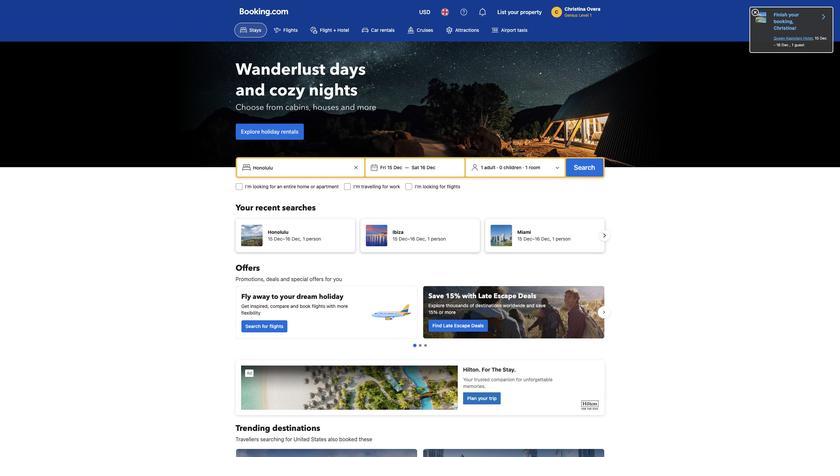Task type: vqa. For each thing, say whether or not it's contained in the screenshot.
2nd looking from the left
yes



Task type: locate. For each thing, give the bounding box(es) containing it.
0 vertical spatial region
[[230, 217, 610, 255]]

0 vertical spatial holiday
[[262, 129, 280, 135]]

1 dec, from the left
[[292, 236, 302, 242]]

0 horizontal spatial ,
[[790, 43, 791, 47]]

miami
[[518, 230, 532, 235]]

explore inside save 15% with late escape deals explore thousands of destinations worldwide and save 15% or more
[[429, 303, 445, 309]]

1 inside christina overa genius level 1
[[590, 13, 592, 18]]

region
[[230, 217, 610, 255], [230, 284, 610, 342]]

person inside ibiza 15 dec–16 dec, 1 person
[[431, 236, 446, 242]]

1 vertical spatial more
[[337, 304, 348, 309]]

0 horizontal spatial ·
[[497, 165, 499, 171]]

1
[[590, 13, 592, 18], [793, 43, 794, 47], [481, 165, 483, 171], [526, 165, 528, 171], [303, 236, 305, 242], [428, 236, 430, 242], [553, 236, 555, 242]]

0 horizontal spatial late
[[444, 323, 453, 329]]

more inside fly away to your dream holiday get inspired, compare and book flights with more flexibility
[[337, 304, 348, 309]]

15 right the fri
[[388, 165, 393, 171]]

stays link
[[234, 23, 267, 38]]

1 adult · 0 children · 1 room
[[481, 165, 541, 171]]

1 horizontal spatial person
[[431, 236, 446, 242]]

1 inside miami 15 dec–16 dec, 1 person
[[553, 236, 555, 242]]

explore down save
[[429, 303, 445, 309]]

flights
[[447, 184, 461, 190], [312, 304, 326, 309], [270, 324, 284, 330]]

escape inside save 15% with late escape deals explore thousands of destinations worldwide and save 15% or more
[[494, 292, 517, 301]]

i'm
[[245, 184, 252, 190], [354, 184, 360, 190]]

room
[[529, 165, 541, 171]]

or up find
[[439, 310, 444, 316]]

finish your booking, christina!
[[774, 12, 800, 31]]

for left an
[[270, 184, 276, 190]]

dec, inside honolulu 15 dec–16 dec, 1 person
[[292, 236, 302, 242]]

for inside the trending destinations travellers searching for united states also booked these
[[286, 437, 292, 443]]

15 down honolulu
[[268, 236, 273, 242]]

your recent searches
[[236, 203, 316, 214]]

rentals
[[380, 27, 395, 33], [281, 129, 299, 135]]

0 horizontal spatial looking
[[253, 184, 269, 190]]

destinations right of in the right of the page
[[476, 303, 502, 309]]

1 horizontal spatial more
[[357, 102, 377, 113]]

1 vertical spatial flights
[[312, 304, 326, 309]]

2 dec, from the left
[[417, 236, 427, 242]]

holiday
[[262, 129, 280, 135], [319, 293, 344, 302]]

dec–16 inside miami 15 dec–16 dec, 1 person
[[524, 236, 540, 242]]

search for search
[[574, 164, 596, 172]]

15 for honolulu 15 dec–16 dec, 1 person
[[268, 236, 273, 242]]

get
[[242, 304, 249, 309]]

1 inside honolulu 15 dec–16 dec, 1 person
[[303, 236, 305, 242]]

15% up find
[[429, 310, 438, 316]]

dec–16 inside ibiza 15 dec–16 dec, 1 person
[[399, 236, 415, 242]]

0 vertical spatial destinations
[[476, 303, 502, 309]]

attractions link
[[441, 23, 485, 38]]

1 person from the left
[[306, 236, 321, 242]]

1 inside ibiza 15 dec–16 dec, 1 person
[[428, 236, 430, 242]]

15 down ibiza
[[393, 236, 398, 242]]

15 down miami on the right of the page
[[518, 236, 523, 242]]

level
[[579, 13, 589, 18]]

1 horizontal spatial escape
[[494, 292, 517, 301]]

1 vertical spatial destinations
[[273, 424, 320, 435]]

nights
[[309, 79, 358, 102]]

0 vertical spatial ,
[[813, 36, 815, 40]]

0 horizontal spatial more
[[337, 304, 348, 309]]

or right home
[[311, 184, 315, 190]]

2 horizontal spatial dec–16
[[524, 236, 540, 242]]

1 vertical spatial holiday
[[319, 293, 344, 302]]

· right children
[[523, 165, 525, 171]]

search for search for flights
[[246, 324, 261, 330]]

flight + hotel link
[[305, 23, 355, 38]]

0 horizontal spatial or
[[311, 184, 315, 190]]

i'm
[[415, 184, 422, 190]]

queen kapiolani hotel image
[[756, 12, 767, 23]]

1 adult · 0 children · 1 room button
[[469, 161, 562, 174]]

0 horizontal spatial destinations
[[273, 424, 320, 435]]

0 horizontal spatial dec,
[[292, 236, 302, 242]]

search
[[574, 164, 596, 172], [246, 324, 261, 330]]

3 dec, from the left
[[542, 236, 552, 242]]

explore down 'choose'
[[241, 129, 260, 135]]

0 horizontal spatial holiday
[[262, 129, 280, 135]]

1 horizontal spatial deals
[[519, 292, 537, 301]]

hotel right +
[[338, 27, 349, 33]]

offers
[[310, 277, 324, 283]]

compare
[[270, 304, 289, 309]]

with up of in the right of the page
[[463, 292, 477, 301]]

1 horizontal spatial looking
[[423, 184, 439, 190]]

holiday down the from
[[262, 129, 280, 135]]

0 vertical spatial deals
[[519, 292, 537, 301]]

with inside fly away to your dream holiday get inspired, compare and book flights with more flexibility
[[327, 304, 336, 309]]

, down kapiolani
[[790, 43, 791, 47]]

region containing save 15% with late escape deals
[[230, 284, 610, 342]]

2 horizontal spatial dec,
[[542, 236, 552, 242]]

christina!
[[774, 25, 797, 31]]

2 i'm from the left
[[354, 184, 360, 190]]

dec–16 down miami on the right of the page
[[524, 236, 540, 242]]

person for ibiza 15 dec–16 dec, 1 person
[[431, 236, 446, 242]]

2 vertical spatial more
[[445, 310, 456, 316]]

· left 0
[[497, 165, 499, 171]]

escape down thousands
[[454, 323, 471, 329]]

Where are you going? field
[[251, 162, 352, 174]]

miami 15 dec–16 dec, 1 person
[[518, 230, 571, 242]]

2 region from the top
[[230, 284, 610, 342]]

dec, for honolulu
[[292, 236, 302, 242]]

1 vertical spatial late
[[444, 323, 453, 329]]

1 i'm from the left
[[245, 184, 252, 190]]

3 dec–16 from the left
[[524, 236, 540, 242]]

looking
[[253, 184, 269, 190], [423, 184, 439, 190]]

0 vertical spatial late
[[479, 292, 492, 301]]

0 vertical spatial more
[[357, 102, 377, 113]]

ibiza 15 dec–16 dec, 1 person
[[393, 230, 446, 242]]

person inside miami 15 dec–16 dec, 1 person
[[556, 236, 571, 242]]

book
[[300, 304, 311, 309]]

16 right the sat
[[421, 165, 426, 171]]

region containing honolulu
[[230, 217, 610, 255]]

fri 15 dec — sat 16 dec
[[381, 165, 436, 171]]

deals down of in the right of the page
[[472, 323, 484, 329]]

2 person from the left
[[431, 236, 446, 242]]

0 vertical spatial rentals
[[380, 27, 395, 33]]

2 horizontal spatial person
[[556, 236, 571, 242]]

your right list
[[508, 9, 519, 15]]

2 · from the left
[[523, 165, 525, 171]]

offers
[[236, 263, 260, 274]]

i'm up your
[[245, 184, 252, 190]]

1 vertical spatial explore
[[429, 303, 445, 309]]

0 horizontal spatial person
[[306, 236, 321, 242]]

airport taxis
[[502, 27, 528, 33]]

or inside save 15% with late escape deals explore thousands of destinations worldwide and save 15% or more
[[439, 310, 444, 316]]

for inside offers promotions, deals and special offers for you
[[325, 277, 332, 283]]

dec–16 down ibiza
[[399, 236, 415, 242]]

1 dec–16 from the left
[[274, 236, 291, 242]]

0 horizontal spatial 15%
[[429, 310, 438, 316]]

0 horizontal spatial with
[[327, 304, 336, 309]]

1 horizontal spatial explore
[[429, 303, 445, 309]]

trending destinations travellers searching for united states also booked these
[[236, 424, 373, 443]]

i'm left travelling
[[354, 184, 360, 190]]

and right the deals
[[281, 277, 290, 283]]

3 person from the left
[[556, 236, 571, 242]]

15 inside 15 dec - 16 dec  ,
[[816, 36, 820, 40]]

0 horizontal spatial deals
[[472, 323, 484, 329]]

1 vertical spatial with
[[327, 304, 336, 309]]

1 vertical spatial deals
[[472, 323, 484, 329]]

cruises link
[[402, 23, 439, 38]]

0 horizontal spatial search
[[246, 324, 261, 330]]

dec–16 inside honolulu 15 dec–16 dec, 1 person
[[274, 236, 291, 242]]

1 horizontal spatial dec,
[[417, 236, 427, 242]]

choose
[[236, 102, 264, 113]]

1 horizontal spatial with
[[463, 292, 477, 301]]

kapiolani
[[787, 36, 803, 40]]

destinations inside save 15% with late escape deals explore thousands of destinations worldwide and save 15% or more
[[476, 303, 502, 309]]

15% up thousands
[[446, 292, 461, 301]]

looking left an
[[253, 184, 269, 190]]

1 vertical spatial ,
[[790, 43, 791, 47]]

honolulu 15 dec–16 dec, 1 person
[[268, 230, 321, 242]]

15 inside miami 15 dec–16 dec, 1 person
[[518, 236, 523, 242]]

for down inspired,
[[262, 324, 268, 330]]

find late escape deals link
[[429, 320, 488, 332]]

1 horizontal spatial rentals
[[380, 27, 395, 33]]

1 · from the left
[[497, 165, 499, 171]]

destinations up united
[[273, 424, 320, 435]]

0 horizontal spatial rentals
[[281, 129, 299, 135]]

main content containing offers
[[230, 263, 610, 458]]

, right kapiolani
[[813, 36, 815, 40]]

for left united
[[286, 437, 292, 443]]

2 looking from the left
[[423, 184, 439, 190]]

dec right the sat
[[427, 165, 436, 171]]

0 horizontal spatial dec–16
[[274, 236, 291, 242]]

1 vertical spatial search
[[246, 324, 261, 330]]

rentals right car at the top left of page
[[380, 27, 395, 33]]

0 vertical spatial 16
[[777, 43, 781, 47]]

and inside fly away to your dream holiday get inspired, compare and book flights with more flexibility
[[291, 304, 299, 309]]

find
[[433, 323, 442, 329]]

deals up the worldwide
[[519, 292, 537, 301]]

1 horizontal spatial holiday
[[319, 293, 344, 302]]

apartment
[[317, 184, 339, 190]]

1 vertical spatial escape
[[454, 323, 471, 329]]

property
[[521, 9, 542, 15]]

and left book
[[291, 304, 299, 309]]

dec, for miami
[[542, 236, 552, 242]]

0 horizontal spatial your
[[280, 293, 295, 302]]

1 horizontal spatial flights
[[312, 304, 326, 309]]

16 right -
[[777, 43, 781, 47]]

15 inside honolulu 15 dec–16 dec, 1 person
[[268, 236, 273, 242]]

1 horizontal spatial dec–16
[[399, 236, 415, 242]]

1 vertical spatial 15%
[[429, 310, 438, 316]]

0 horizontal spatial i'm
[[245, 184, 252, 190]]

escape up the worldwide
[[494, 292, 517, 301]]

wanderlust days and cozy nights choose from cabins, houses and more
[[236, 59, 377, 113]]

search inside button
[[574, 164, 596, 172]]

more inside 'wanderlust days and cozy nights choose from cabins, houses and more'
[[357, 102, 377, 113]]

dec–16 down honolulu
[[274, 236, 291, 242]]

christina
[[565, 6, 586, 12]]

overa
[[587, 6, 601, 12]]

find late escape deals
[[433, 323, 484, 329]]

1 horizontal spatial late
[[479, 292, 492, 301]]

dec, for ibiza
[[417, 236, 427, 242]]

united
[[294, 437, 310, 443]]

or
[[311, 184, 315, 190], [439, 310, 444, 316]]

booking,
[[774, 18, 795, 24]]

advertisement region
[[236, 361, 605, 416]]

1 vertical spatial region
[[230, 284, 610, 342]]

person inside honolulu 15 dec–16 dec, 1 person
[[306, 236, 321, 242]]

1 horizontal spatial i'm
[[354, 184, 360, 190]]

15 for ibiza 15 dec–16 dec, 1 person
[[393, 236, 398, 242]]

1 horizontal spatial 15%
[[446, 292, 461, 301]]

looking right i'm
[[423, 184, 439, 190]]

1 horizontal spatial or
[[439, 310, 444, 316]]

2 horizontal spatial your
[[789, 12, 800, 17]]

booking.com image
[[240, 8, 288, 16]]

destinations
[[476, 303, 502, 309], [273, 424, 320, 435]]

deals
[[519, 292, 537, 301], [472, 323, 484, 329]]

1 horizontal spatial search
[[574, 164, 596, 172]]

hotel for flight + hotel
[[338, 27, 349, 33]]

1 horizontal spatial hotel
[[804, 36, 813, 40]]

0 vertical spatial explore
[[241, 129, 260, 135]]

and left save
[[527, 303, 535, 309]]

with
[[463, 292, 477, 301], [327, 304, 336, 309]]

0 horizontal spatial escape
[[454, 323, 471, 329]]

1 horizontal spatial ·
[[523, 165, 525, 171]]

looking for i'm
[[423, 184, 439, 190]]

1 vertical spatial 16
[[421, 165, 426, 171]]

dec, inside ibiza 15 dec–16 dec, 1 person
[[417, 236, 427, 242]]

searches
[[282, 203, 316, 214]]

person for honolulu 15 dec–16 dec, 1 person
[[306, 236, 321, 242]]

2 dec–16 from the left
[[399, 236, 415, 242]]

group of friends hiking on a sunny day in the mountains image
[[423, 287, 605, 339]]

progress bar inside main content
[[413, 344, 427, 348]]

with inside save 15% with late escape deals explore thousands of destinations worldwide and save 15% or more
[[463, 292, 477, 301]]

attractions
[[456, 27, 479, 33]]

0 horizontal spatial hotel
[[338, 27, 349, 33]]

i'm for i'm travelling for work
[[354, 184, 360, 190]]

0 vertical spatial escape
[[494, 292, 517, 301]]

car rentals
[[371, 27, 395, 33]]

your inside fly away to your dream holiday get inspired, compare and book flights with more flexibility
[[280, 293, 295, 302]]

for
[[270, 184, 276, 190], [383, 184, 389, 190], [440, 184, 446, 190], [325, 277, 332, 283], [262, 324, 268, 330], [286, 437, 292, 443]]

work
[[390, 184, 400, 190]]

list your property link
[[494, 4, 546, 20]]

2 horizontal spatial more
[[445, 310, 456, 316]]

15 inside ibiza 15 dec–16 dec, 1 person
[[393, 236, 398, 242]]

fly away to your dream holiday image
[[370, 292, 412, 334]]

1 looking from the left
[[253, 184, 269, 190]]

0 horizontal spatial 16
[[421, 165, 426, 171]]

and inside save 15% with late escape deals explore thousands of destinations worldwide and save 15% or more
[[527, 303, 535, 309]]

with right book
[[327, 304, 336, 309]]

dec, inside miami 15 dec–16 dec, 1 person
[[542, 236, 552, 242]]

0 vertical spatial hotel
[[338, 27, 349, 33]]

dec right queen kapiolani hotel ,
[[821, 36, 828, 40]]

1 horizontal spatial 16
[[777, 43, 781, 47]]

your inside list your property 'link'
[[508, 9, 519, 15]]

flights
[[284, 27, 298, 33]]

1 region from the top
[[230, 217, 610, 255]]

,
[[813, 36, 815, 40], [790, 43, 791, 47]]

your up compare
[[280, 293, 295, 302]]

hotel up "guest"
[[804, 36, 813, 40]]

your inside finish your booking, christina!
[[789, 12, 800, 17]]

0 vertical spatial search
[[574, 164, 596, 172]]

15
[[816, 36, 820, 40], [388, 165, 393, 171], [268, 236, 273, 242], [393, 236, 398, 242], [518, 236, 523, 242]]

children
[[504, 165, 522, 171]]

15 right kapiolani
[[816, 36, 820, 40]]

main content
[[230, 263, 610, 458]]

for left the you
[[325, 277, 332, 283]]

rentals down cabins,
[[281, 129, 299, 135]]

0 vertical spatial flights
[[447, 184, 461, 190]]

0 horizontal spatial flights
[[270, 324, 284, 330]]

0 vertical spatial with
[[463, 292, 477, 301]]

dec down queen
[[782, 43, 789, 47]]

sat
[[412, 165, 419, 171]]

for right i'm
[[440, 184, 446, 190]]

list
[[498, 9, 507, 15]]

to
[[272, 293, 279, 302]]

your for property
[[508, 9, 519, 15]]

and up 'choose'
[[236, 79, 265, 102]]

holiday down the you
[[319, 293, 344, 302]]

dec–16
[[274, 236, 291, 242], [399, 236, 415, 242], [524, 236, 540, 242]]

1 horizontal spatial destinations
[[476, 303, 502, 309]]

1 horizontal spatial your
[[508, 9, 519, 15]]

1 vertical spatial hotel
[[804, 36, 813, 40]]

1 vertical spatial or
[[439, 310, 444, 316]]

hotel for queen kapiolani hotel ,
[[804, 36, 813, 40]]

your up booking,
[[789, 12, 800, 17]]

progress bar
[[413, 344, 427, 348]]



Task type: describe. For each thing, give the bounding box(es) containing it.
i'm looking for an entire home or apartment
[[245, 184, 339, 190]]

c
[[555, 9, 559, 15]]

1 guest
[[793, 43, 805, 47]]

search button
[[566, 159, 604, 177]]

next image
[[601, 232, 609, 240]]

your for booking,
[[789, 12, 800, 17]]

states
[[311, 437, 327, 443]]

of
[[470, 303, 475, 309]]

15 for fri 15 dec — sat 16 dec
[[388, 165, 393, 171]]

fly away to your dream holiday get inspired, compare and book flights with more flexibility
[[242, 293, 348, 316]]

sat 16 dec button
[[409, 162, 438, 174]]

deals inside save 15% with late escape deals explore thousands of destinations worldwide and save 15% or more
[[519, 292, 537, 301]]

home
[[297, 184, 310, 190]]

1 vertical spatial rentals
[[281, 129, 299, 135]]

save
[[536, 303, 546, 309]]

i'm looking for flights
[[415, 184, 461, 190]]

15 dec - 16 dec  ,
[[774, 36, 828, 47]]

, inside 15 dec - 16 dec  ,
[[790, 43, 791, 47]]

explore holiday rentals
[[241, 129, 299, 135]]

—
[[405, 165, 409, 171]]

travelling
[[362, 184, 381, 190]]

dream
[[297, 293, 318, 302]]

inspired,
[[251, 304, 269, 309]]

-
[[774, 43, 776, 47]]

dec–16 for miami
[[524, 236, 540, 242]]

flights inside fly away to your dream holiday get inspired, compare and book flights with more flexibility
[[312, 304, 326, 309]]

promotions,
[[236, 277, 265, 283]]

holiday inside fly away to your dream holiday get inspired, compare and book flights with more flexibility
[[319, 293, 344, 302]]

i'm travelling for work
[[354, 184, 400, 190]]

away
[[253, 293, 270, 302]]

taxis
[[518, 27, 528, 33]]

looking for i'm
[[253, 184, 269, 190]]

dec left —
[[394, 165, 403, 171]]

adult
[[485, 165, 496, 171]]

+
[[334, 27, 336, 33]]

0
[[500, 165, 503, 171]]

dec–16 for honolulu
[[274, 236, 291, 242]]

ibiza
[[393, 230, 404, 235]]

list your property
[[498, 9, 542, 15]]

honolulu
[[268, 230, 289, 235]]

2 horizontal spatial flights
[[447, 184, 461, 190]]

save 15% with late escape deals explore thousands of destinations worldwide and save 15% or more
[[429, 292, 546, 316]]

save
[[429, 292, 444, 301]]

booked
[[340, 437, 358, 443]]

days
[[330, 59, 366, 81]]

usd button
[[416, 4, 435, 20]]

2 vertical spatial flights
[[270, 324, 284, 330]]

houses
[[313, 102, 339, 113]]

also
[[328, 437, 338, 443]]

christina overa genius level 1
[[565, 6, 601, 18]]

and right the houses
[[341, 102, 355, 113]]

trending
[[236, 424, 271, 435]]

person for miami 15 dec–16 dec, 1 person
[[556, 236, 571, 242]]

guest
[[795, 43, 805, 47]]

flight + hotel
[[320, 27, 349, 33]]

for left the work
[[383, 184, 389, 190]]

deals
[[266, 277, 279, 283]]

finish
[[774, 12, 788, 17]]

0 horizontal spatial explore
[[241, 129, 260, 135]]

search for flights
[[246, 324, 284, 330]]

airport taxis link
[[487, 23, 534, 38]]

queen
[[774, 36, 786, 40]]

you
[[334, 277, 342, 283]]

flights link
[[269, 23, 304, 38]]

offers promotions, deals and special offers for you
[[236, 263, 342, 283]]

these
[[359, 437, 373, 443]]

thousands
[[446, 303, 469, 309]]

worldwide
[[504, 303, 526, 309]]

cozy
[[269, 79, 305, 102]]

more inside save 15% with late escape deals explore thousands of destinations worldwide and save 15% or more
[[445, 310, 456, 316]]

16 inside 15 dec - 16 dec  ,
[[777, 43, 781, 47]]

explore holiday rentals link
[[236, 124, 304, 140]]

airport
[[502, 27, 517, 33]]

late inside save 15% with late escape deals explore thousands of destinations worldwide and save 15% or more
[[479, 292, 492, 301]]

cruises
[[417, 27, 434, 33]]

and inside offers promotions, deals and special offers for you
[[281, 277, 290, 283]]

fri
[[381, 165, 386, 171]]

1 horizontal spatial ,
[[813, 36, 815, 40]]

for inside region
[[262, 324, 268, 330]]

from
[[266, 102, 284, 113]]

fly
[[242, 293, 251, 302]]

15 for miami 15 dec–16 dec, 1 person
[[518, 236, 523, 242]]

flexibility
[[242, 310, 261, 316]]

car rentals link
[[356, 23, 401, 38]]

your account menu christina overa genius level 1 element
[[552, 3, 604, 18]]

0 vertical spatial 15%
[[446, 292, 461, 301]]

car
[[371, 27, 379, 33]]

genius
[[565, 13, 578, 18]]

stays
[[250, 27, 261, 33]]

0 vertical spatial or
[[311, 184, 315, 190]]

entire
[[284, 184, 296, 190]]

destinations inside the trending destinations travellers searching for united states also booked these
[[273, 424, 320, 435]]

travellers
[[236, 437, 259, 443]]

dec–16 for ibiza
[[399, 236, 415, 242]]

queen kapiolani hotel ,
[[774, 36, 816, 40]]

special
[[291, 277, 308, 283]]

your
[[236, 203, 254, 214]]

flight
[[320, 27, 332, 33]]

i'm for i'm looking for an entire home or apartment
[[245, 184, 252, 190]]

usd
[[420, 9, 431, 15]]

wanderlust
[[236, 59, 326, 81]]



